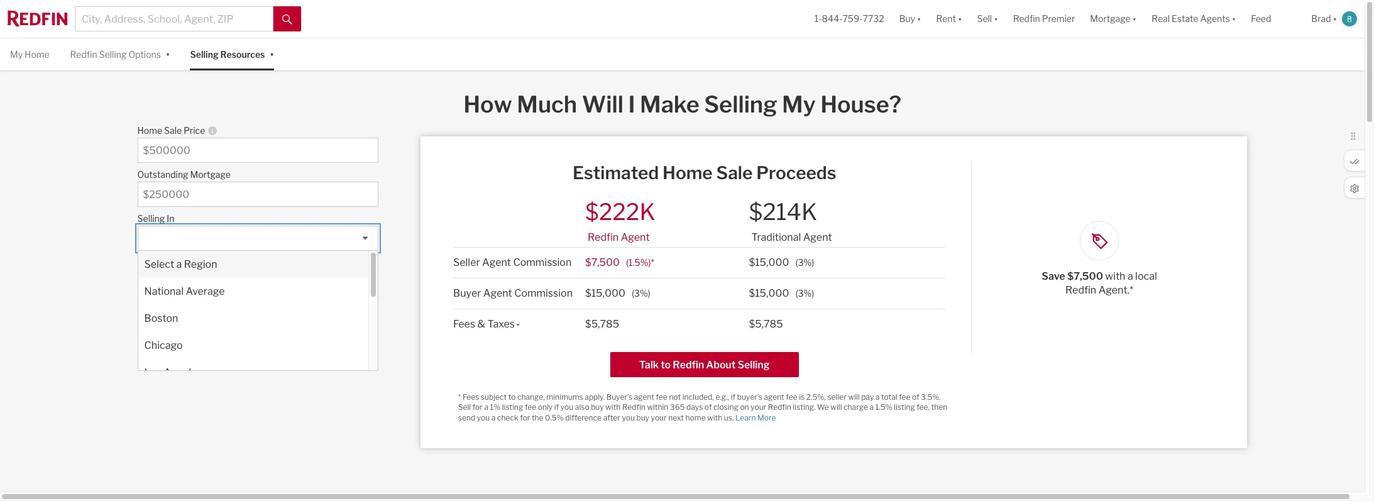 Task type: locate. For each thing, give the bounding box(es) containing it.
$15,000 (3%)
[[749, 256, 814, 268], [585, 287, 651, 299], [749, 287, 814, 299]]

sell ▾ button
[[970, 0, 1006, 38]]

(3%) for $15,000
[[796, 288, 814, 298]]

2 horizontal spatial home
[[663, 162, 713, 184]]

of up fee,
[[912, 392, 920, 402]]

is up estimate
[[208, 317, 215, 329]]

redfin up the $7,500 (1.5%) *
[[588, 231, 619, 243]]

0 vertical spatial sale
[[164, 125, 182, 136]]

redfin selling options ▾
[[70, 48, 170, 60]]

1 horizontal spatial *
[[651, 257, 654, 268]]

mortgage inside mortgage ▾ dropdown button
[[1090, 13, 1131, 24]]

0 horizontal spatial you
[[477, 413, 490, 422]]

then
[[931, 403, 948, 412]]

agent
[[621, 231, 650, 243], [803, 231, 832, 243], [482, 256, 511, 268], [483, 287, 512, 299]]

buyer's
[[737, 392, 763, 402]]

0 horizontal spatial $7,500
[[585, 256, 620, 268]]

dialog
[[137, 250, 378, 386]]

agent inside the $222k redfin agent
[[621, 231, 650, 243]]

agent up more
[[764, 392, 784, 402]]

0 horizontal spatial will
[[831, 403, 842, 412]]

0 vertical spatial with
[[1105, 270, 1126, 282]]

1 horizontal spatial is
[[799, 392, 805, 402]]

2 vertical spatial home
[[663, 162, 713, 184]]

selling inside redfin selling options ▾
[[99, 49, 127, 60]]

$15,000 (3%) for $15,000
[[749, 287, 814, 299]]

1 horizontal spatial listing
[[894, 403, 915, 412]]

with up the after on the left of the page
[[606, 403, 621, 412]]

talk to redfin about selling
[[639, 359, 770, 371]]

1 horizontal spatial proceeds
[[756, 162, 836, 184]]

e.g.,
[[716, 392, 729, 402]]

0 horizontal spatial with
[[606, 403, 621, 412]]

0 horizontal spatial listing
[[502, 403, 523, 412]]

1 vertical spatial commission
[[514, 287, 573, 299]]

this
[[137, 317, 157, 329]]

sell ▾
[[977, 13, 998, 24]]

to
[[279, 317, 289, 329], [661, 359, 671, 371], [508, 392, 516, 402]]

buy ▾
[[899, 13, 921, 24]]

1 horizontal spatial mortgage
[[1090, 13, 1131, 24]]

▾ inside redfin selling options ▾
[[166, 48, 170, 59]]

after
[[603, 413, 620, 422]]

agent
[[634, 392, 654, 402], [764, 392, 784, 402]]

selling in element
[[137, 207, 372, 226]]

0 horizontal spatial sell
[[458, 403, 471, 412]]

0 horizontal spatial buy
[[591, 403, 604, 412]]

▾ right rent at the top
[[958, 13, 962, 24]]

fees inside * fees subject to change, minimums apply. buyer's agent fee not included, e.g., if buyer's agent fee is 2.5%, seller will pay a total fee of 3.5%. sell for a 1% listing fee only if you also buy with redfin within 365 days of closing on your redfin listing. we will charge a 1.5% listing fee, then send you a check for the 0.5% difference after you buy your next home with us.
[[463, 392, 479, 402]]

▾ inside mortgage ▾ dropdown button
[[1133, 13, 1137, 24]]

commission up buyer agent commission
[[513, 256, 572, 268]]

mortgage left real at right top
[[1090, 13, 1131, 24]]

next
[[668, 413, 684, 422]]

buy down within
[[637, 413, 649, 422]]

is up listing.
[[799, 392, 805, 402]]

real estate agents ▾ link
[[1152, 0, 1236, 38]]

0 horizontal spatial your
[[651, 413, 667, 422]]

0 vertical spatial proceeds
[[756, 162, 836, 184]]

submit search image
[[282, 14, 292, 24]]

Home Sale Price text field
[[143, 145, 373, 157]]

$7,500 left the (1.5%)
[[585, 256, 620, 268]]

1 horizontal spatial of
[[912, 392, 920, 402]]

selling inside talk to redfin about selling button
[[738, 359, 770, 371]]

$7,500 (1.5%) *
[[585, 256, 654, 268]]

sale up $214k
[[716, 162, 753, 184]]

included,
[[683, 392, 714, 402]]

home for my home
[[25, 49, 49, 60]]

0 horizontal spatial is
[[208, 317, 215, 329]]

buy
[[899, 13, 915, 24]]

1 vertical spatial for
[[520, 413, 530, 422]]

fee up listing.
[[786, 392, 798, 402]]

fee
[[656, 392, 668, 402], [786, 392, 798, 402], [899, 392, 911, 402], [525, 403, 536, 412]]

save $7,500
[[1042, 270, 1105, 282]]

1 horizontal spatial your
[[751, 403, 767, 412]]

redfin left premier
[[1013, 13, 1040, 24]]

0 horizontal spatial sale
[[164, 125, 182, 136]]

to left replace
[[279, 317, 289, 329]]

2 horizontal spatial to
[[661, 359, 671, 371]]

redfin down save $7,500
[[1066, 284, 1097, 296]]

with up agent.*
[[1105, 270, 1126, 282]]

los
[[144, 367, 162, 379]]

1 vertical spatial mortgage
[[190, 169, 231, 180]]

0 horizontal spatial to
[[279, 317, 289, 329]]

commission down seller agent commission
[[514, 287, 573, 299]]

2 horizontal spatial you
[[622, 413, 635, 422]]

sell right rent ▾
[[977, 13, 992, 24]]

selling resources link
[[190, 38, 265, 71]]

1 horizontal spatial sell
[[977, 13, 992, 24]]

buy
[[591, 403, 604, 412], [637, 413, 649, 422]]

2 listing from the left
[[894, 403, 915, 412]]

selling inside selling resources ▾
[[190, 49, 219, 60]]

will up charge
[[848, 392, 860, 402]]

price
[[184, 125, 205, 136]]

of
[[912, 392, 920, 402], [705, 403, 712, 412]]

1 vertical spatial proceeds
[[270, 278, 315, 290]]

closing
[[714, 403, 739, 412]]

0 vertical spatial my
[[10, 49, 23, 60]]

1 vertical spatial sale
[[716, 162, 753, 184]]

1.5%
[[875, 403, 892, 412]]

of right days
[[705, 403, 712, 412]]

buy down apply.
[[591, 403, 604, 412]]

will down seller
[[831, 403, 842, 412]]

0 vertical spatial of
[[912, 392, 920, 402]]

1 vertical spatial sell
[[458, 403, 471, 412]]

replace
[[291, 317, 326, 329]]

1 vertical spatial will
[[831, 403, 842, 412]]

proceeds up replace
[[270, 278, 315, 290]]

to inside * fees subject to change, minimums apply. buyer's agent fee not included, e.g., if buyer's agent fee is 2.5%, seller will pay a total fee of 3.5%. sell for a 1% listing fee only if you also buy with redfin within 365 days of closing on your redfin listing. we will charge a 1.5% listing fee, then send you a check for the 0.5% difference after you buy your next home with us.
[[508, 392, 516, 402]]

fee,
[[917, 403, 930, 412]]

outstanding
[[137, 169, 188, 180]]

1 horizontal spatial you
[[561, 403, 574, 412]]

$222k redfin agent
[[585, 198, 656, 243]]

▾ inside rent ▾ dropdown button
[[958, 13, 962, 24]]

agent inside $214k traditional agent
[[803, 231, 832, 243]]

agents
[[1200, 13, 1230, 24]]

agent up within
[[634, 392, 654, 402]]

0 vertical spatial home
[[25, 49, 49, 60]]

2 vertical spatial with
[[707, 413, 723, 422]]

list box
[[137, 226, 378, 386]]

0 horizontal spatial of
[[705, 403, 712, 412]]

is
[[208, 317, 215, 329], [799, 392, 805, 402]]

1 horizontal spatial $5,785
[[749, 318, 783, 330]]

*
[[651, 257, 654, 268], [458, 392, 461, 402]]

1 horizontal spatial if
[[731, 392, 736, 402]]

▾ right 'buy'
[[917, 13, 921, 24]]

redfin left about
[[673, 359, 704, 371]]

0 vertical spatial to
[[279, 317, 289, 329]]

0 vertical spatial will
[[848, 392, 860, 402]]

with left us. at bottom
[[707, 413, 723, 422]]

1 vertical spatial to
[[661, 359, 671, 371]]

commission for seller agent commission
[[513, 256, 572, 268]]

fees left &
[[453, 318, 475, 330]]

redfin up more
[[768, 403, 791, 412]]

fees & taxes
[[453, 318, 515, 330]]

$5,785
[[585, 318, 619, 330], [749, 318, 783, 330]]

redfin down buyer's
[[622, 403, 646, 412]]

listing down total on the right of page
[[894, 403, 915, 412]]

fees up send
[[463, 392, 479, 402]]

2 horizontal spatial with
[[1105, 270, 1126, 282]]

1 horizontal spatial to
[[508, 392, 516, 402]]

0 vertical spatial your
[[751, 403, 767, 412]]

0 vertical spatial is
[[208, 317, 215, 329]]

a inside this calculator is not intended to replace a professional estimate
[[328, 317, 334, 329]]

apply.
[[585, 392, 605, 402]]

0 horizontal spatial mortgage
[[190, 169, 231, 180]]

1 vertical spatial is
[[799, 392, 805, 402]]

0 vertical spatial for
[[473, 403, 483, 412]]

1-
[[815, 13, 822, 24]]

you right send
[[477, 413, 490, 422]]

0 vertical spatial commission
[[513, 256, 572, 268]]

you right the after on the left of the page
[[622, 413, 635, 422]]

0 horizontal spatial not
[[218, 317, 233, 329]]

sell up send
[[458, 403, 471, 412]]

not up estimate
[[218, 317, 233, 329]]

buy ▾ button
[[892, 0, 929, 38]]

your down within
[[651, 413, 667, 422]]

mortgage down price
[[190, 169, 231, 180]]

buyer agent commission
[[453, 287, 573, 299]]

0 vertical spatial sell
[[977, 13, 992, 24]]

user photo image
[[1342, 11, 1357, 26]]

0 horizontal spatial proceeds
[[270, 278, 315, 290]]

sale right calculate
[[247, 278, 268, 290]]

1 $5,785 from the left
[[585, 318, 619, 330]]

redfin selling options link
[[70, 38, 161, 71]]

mortgage
[[1090, 13, 1131, 24], [190, 169, 231, 180]]

1 vertical spatial buy
[[637, 413, 649, 422]]

a down pay at the bottom
[[870, 403, 874, 412]]

listing up check
[[502, 403, 523, 412]]

a right pay at the bottom
[[876, 392, 880, 402]]

if up 0.5%
[[554, 403, 559, 412]]

you down minimums
[[561, 403, 574, 412]]

1 vertical spatial *
[[458, 392, 461, 402]]

home sale price
[[137, 125, 205, 136]]

1 horizontal spatial agent
[[764, 392, 784, 402]]

redfin inside the $222k redfin agent
[[588, 231, 619, 243]]

1 vertical spatial if
[[554, 403, 559, 412]]

1 horizontal spatial $7,500
[[1068, 270, 1103, 282]]

redfin inside redfin selling options ▾
[[70, 49, 97, 60]]

0 horizontal spatial *
[[458, 392, 461, 402]]

within
[[647, 403, 669, 412]]

1 listing from the left
[[502, 403, 523, 412]]

dialog containing select a region
[[137, 250, 378, 386]]

proceeds
[[756, 162, 836, 184], [270, 278, 315, 290]]

selling
[[99, 49, 127, 60], [190, 49, 219, 60], [704, 91, 777, 118], [137, 213, 165, 224], [738, 359, 770, 371]]

1 vertical spatial home
[[137, 125, 162, 136]]

1 vertical spatial not
[[669, 392, 681, 402]]

sell inside * fees subject to change, minimums apply. buyer's agent fee not included, e.g., if buyer's agent fee is 2.5%, seller will pay a total fee of 3.5%. sell for a 1% listing fee only if you also buy with redfin within 365 days of closing on your redfin listing. we will charge a 1.5% listing fee, then send you a check for the 0.5% difference after you buy your next home with us.
[[458, 403, 471, 412]]

the
[[532, 413, 544, 422]]

not inside * fees subject to change, minimums apply. buyer's agent fee not included, e.g., if buyer's agent fee is 2.5%, seller will pay a total fee of 3.5%. sell for a 1% listing fee only if you also buy with redfin within 365 days of closing on your redfin listing. we will charge a 1.5% listing fee, then send you a check for the 0.5% difference after you buy your next home with us.
[[669, 392, 681, 402]]

1 horizontal spatial my
[[782, 91, 816, 118]]

how
[[463, 91, 512, 118]]

▾ right resources
[[270, 48, 274, 59]]

2 vertical spatial sale
[[247, 278, 268, 290]]

more
[[758, 413, 776, 422]]

redfin right 'my home'
[[70, 49, 97, 60]]

▾ right options
[[166, 48, 170, 59]]

redfin inside "button"
[[1013, 13, 1040, 24]]

0 vertical spatial mortgage
[[1090, 13, 1131, 24]]

0 vertical spatial not
[[218, 317, 233, 329]]

a left local on the right of the page
[[1128, 270, 1133, 282]]

▾ right agents
[[1232, 13, 1236, 24]]

1 agent from the left
[[634, 392, 654, 402]]

to right talk on the left bottom
[[661, 359, 671, 371]]

(3%)
[[796, 257, 814, 268], [632, 288, 651, 298], [796, 288, 814, 298]]

talk to redfin about selling button
[[610, 352, 799, 377]]

▾ right brad
[[1333, 13, 1337, 24]]

2 vertical spatial to
[[508, 392, 516, 402]]

will
[[848, 392, 860, 402], [831, 403, 842, 412]]

0 horizontal spatial agent
[[634, 392, 654, 402]]

1 horizontal spatial sale
[[247, 278, 268, 290]]

minimums
[[546, 392, 583, 402]]

home
[[25, 49, 49, 60], [137, 125, 162, 136], [663, 162, 713, 184]]

not
[[218, 317, 233, 329], [669, 392, 681, 402]]

to right subject
[[508, 392, 516, 402]]

los angeles
[[144, 367, 202, 379]]

agent right traditional
[[803, 231, 832, 243]]

sell
[[977, 13, 992, 24], [458, 403, 471, 412]]

▾ right rent ▾
[[994, 13, 998, 24]]

sale inside button
[[247, 278, 268, 290]]

mortgage inside outstanding mortgage element
[[190, 169, 231, 180]]

▾ left real at right top
[[1133, 13, 1137, 24]]

1 vertical spatial your
[[651, 413, 667, 422]]

only
[[538, 403, 553, 412]]

(1.5%)
[[626, 257, 651, 268]]

1 vertical spatial my
[[782, 91, 816, 118]]

2.5%,
[[806, 392, 826, 402]]

2 $5,785 from the left
[[749, 318, 783, 330]]

estimate
[[197, 331, 239, 343]]

1 horizontal spatial home
[[137, 125, 162, 136]]

for left the
[[520, 413, 530, 422]]

for
[[473, 403, 483, 412], [520, 413, 530, 422]]

also
[[575, 403, 589, 412]]

sale
[[164, 125, 182, 136], [716, 162, 753, 184], [247, 278, 268, 290]]

to inside button
[[661, 359, 671, 371]]

0 horizontal spatial home
[[25, 49, 49, 60]]

if right e.g.,
[[731, 392, 736, 402]]

intended
[[235, 317, 277, 329]]

sale left price
[[164, 125, 182, 136]]

my home link
[[10, 38, 49, 71]]

mortgage ▾ button
[[1083, 0, 1144, 38]]

average
[[186, 286, 225, 298]]

real
[[1152, 13, 1170, 24]]

$7,500 right 'save'
[[1068, 270, 1103, 282]]

* up send
[[458, 392, 461, 402]]

difference
[[565, 413, 602, 422]]

a right replace
[[328, 317, 334, 329]]

agent up the (1.5%)
[[621, 231, 650, 243]]

1 horizontal spatial not
[[669, 392, 681, 402]]

$15,000
[[749, 256, 789, 268], [585, 287, 626, 299], [749, 287, 789, 299]]

check
[[497, 413, 518, 422]]

1 horizontal spatial buy
[[637, 413, 649, 422]]

your up learn more
[[751, 403, 767, 412]]

0 vertical spatial *
[[651, 257, 654, 268]]

not up 365
[[669, 392, 681, 402]]

1 vertical spatial fees
[[463, 392, 479, 402]]

1 horizontal spatial for
[[520, 413, 530, 422]]

* down the $222k redfin agent
[[651, 257, 654, 268]]

for up send
[[473, 403, 483, 412]]

rent ▾ button
[[936, 0, 962, 38]]

$7,500
[[585, 256, 620, 268], [1068, 270, 1103, 282]]

0 horizontal spatial $5,785
[[585, 318, 619, 330]]

proceeds up $214k
[[756, 162, 836, 184]]

fees
[[453, 318, 475, 330], [463, 392, 479, 402]]

commission for buyer agent commission
[[514, 287, 573, 299]]

sale for price
[[164, 125, 182, 136]]



Task type: vqa. For each thing, say whether or not it's contained in the screenshot.
your to the top
yes



Task type: describe. For each thing, give the bounding box(es) containing it.
chicago
[[144, 340, 183, 352]]

brad
[[1312, 13, 1331, 24]]

national
[[144, 286, 184, 298]]

0 horizontal spatial my
[[10, 49, 23, 60]]

1 horizontal spatial will
[[848, 392, 860, 402]]

sell inside dropdown button
[[977, 13, 992, 24]]

feed button
[[1244, 0, 1304, 38]]

seller
[[828, 392, 847, 402]]

3.5%.
[[921, 392, 941, 402]]

$222k
[[585, 198, 656, 226]]

list box containing select a region
[[137, 226, 378, 386]]

(3%) for $7,500
[[796, 257, 814, 268]]

save
[[1042, 270, 1065, 282]]

learn more
[[736, 413, 776, 422]]

a down 1%
[[491, 413, 496, 422]]

2 horizontal spatial sale
[[716, 162, 753, 184]]

Outstanding Mortgage text field
[[143, 189, 373, 201]]

0 vertical spatial if
[[731, 392, 736, 402]]

much
[[517, 91, 577, 118]]

charge
[[844, 403, 868, 412]]

estimated home sale proceeds
[[573, 162, 836, 184]]

premier
[[1042, 13, 1075, 24]]

redfin premier button
[[1006, 0, 1083, 38]]

is inside * fees subject to change, minimums apply. buyer's agent fee not included, e.g., if buyer's agent fee is 2.5%, seller will pay a total fee of 3.5%. sell for a 1% listing fee only if you also buy with redfin within 365 days of closing on your redfin listing. we will charge a 1.5% listing fee, then send you a check for the 0.5% difference after you buy your next home with us.
[[799, 392, 805, 402]]

rent
[[936, 13, 956, 24]]

learn
[[736, 413, 756, 422]]

1 horizontal spatial with
[[707, 413, 723, 422]]

local
[[1135, 270, 1157, 282]]

select
[[144, 259, 174, 270]]

options
[[129, 49, 161, 60]]

with a local redfin agent.*
[[1066, 270, 1157, 296]]

buyer's
[[607, 392, 633, 402]]

professional estimate link
[[137, 331, 239, 343]]

2 agent from the left
[[764, 392, 784, 402]]

total
[[881, 392, 898, 402]]

* inside the $7,500 (1.5%) *
[[651, 257, 654, 268]]

how much will i make selling my house?
[[463, 91, 901, 118]]

fee up within
[[656, 392, 668, 402]]

change,
[[517, 392, 545, 402]]

* fees subject to change, minimums apply. buyer's agent fee not included, e.g., if buyer's agent fee is 2.5%, seller will pay a total fee of 3.5%. sell for a 1% listing fee only if you also buy with redfin within 365 days of closing on your redfin listing. we will charge a 1.5% listing fee, then send you a check for the 0.5% difference after you buy your next home with us.
[[458, 392, 948, 422]]

0 horizontal spatial if
[[554, 403, 559, 412]]

i
[[628, 91, 635, 118]]

1-844-759-7732
[[815, 13, 884, 24]]

calculate sale proceeds
[[201, 278, 315, 290]]

taxes
[[487, 318, 515, 330]]

mortgage ▾ button
[[1090, 0, 1137, 38]]

traditional
[[752, 231, 801, 243]]

home for estimated home sale proceeds
[[663, 162, 713, 184]]

professional
[[137, 331, 195, 343]]

region
[[184, 259, 217, 270]]

$15,000 (3%) for $7,500
[[749, 256, 814, 268]]

selling in
[[137, 213, 174, 224]]

a left 1%
[[484, 403, 488, 412]]

estate
[[1172, 13, 1199, 24]]

a right the select
[[176, 259, 182, 270]]

calculator
[[159, 317, 206, 329]]

feed
[[1251, 13, 1271, 24]]

* inside * fees subject to change, minimums apply. buyer's agent fee not included, e.g., if buyer's agent fee is 2.5%, seller will pay a total fee of 3.5%. sell for a 1% listing fee only if you also buy with redfin within 365 days of closing on your redfin listing. we will charge a 1.5% listing fee, then send you a check for the 0.5% difference after you buy your next home with us.
[[458, 392, 461, 402]]

▾ inside selling resources ▾
[[270, 48, 274, 59]]

0 vertical spatial $7,500
[[585, 256, 620, 268]]

angeles
[[164, 367, 202, 379]]

resources
[[220, 49, 265, 60]]

days
[[687, 403, 703, 412]]

sale for proceeds
[[247, 278, 268, 290]]

learn more link
[[736, 413, 776, 422]]

proceeds inside button
[[270, 278, 315, 290]]

listing.
[[793, 403, 816, 412]]

agent right buyer
[[483, 287, 512, 299]]

$15,000 for $7,500
[[749, 256, 789, 268]]

City, Address, School, Agent, ZIP search field
[[75, 6, 273, 31]]

1 vertical spatial with
[[606, 403, 621, 412]]

a inside with a local redfin agent.*
[[1128, 270, 1133, 282]]

▾ inside buy ▾ dropdown button
[[917, 13, 921, 24]]

we
[[817, 403, 829, 412]]

brad ▾
[[1312, 13, 1337, 24]]

estimated
[[573, 162, 659, 184]]

sell ▾ button
[[977, 0, 998, 38]]

to inside this calculator is not intended to replace a professional estimate
[[279, 317, 289, 329]]

0 vertical spatial fees
[[453, 318, 475, 330]]

1 vertical spatial of
[[705, 403, 712, 412]]

is inside this calculator is not intended to replace a professional estimate
[[208, 317, 215, 329]]

real estate agents ▾ button
[[1144, 0, 1244, 38]]

calculate sale proceeds button
[[137, 271, 378, 296]]

national average
[[144, 286, 225, 298]]

$15,000 for $15,000
[[749, 287, 789, 299]]

1 vertical spatial $7,500
[[1068, 270, 1103, 282]]

0 vertical spatial buy
[[591, 403, 604, 412]]

fee down change, on the left
[[525, 403, 536, 412]]

my home
[[10, 49, 49, 60]]

▾ inside sell ▾ dropdown button
[[994, 13, 998, 24]]

select a region
[[144, 259, 217, 270]]

0 horizontal spatial for
[[473, 403, 483, 412]]

about
[[706, 359, 736, 371]]

$214k
[[749, 198, 817, 226]]

agent right 'seller'
[[482, 256, 511, 268]]

1-844-759-7732 link
[[815, 13, 884, 24]]

this calculator is not intended to replace a professional estimate
[[137, 317, 334, 343]]

buy ▾ button
[[899, 0, 921, 38]]

redfin premier
[[1013, 13, 1075, 24]]

365
[[670, 403, 685, 412]]

boston
[[144, 313, 178, 325]]

on
[[740, 403, 749, 412]]

home
[[686, 413, 706, 422]]

with inside with a local redfin agent.*
[[1105, 270, 1126, 282]]

mortgage ▾
[[1090, 13, 1137, 24]]

selling inside selling in element
[[137, 213, 165, 224]]

house?
[[821, 91, 901, 118]]

fee right total on the right of page
[[899, 392, 911, 402]]

outstanding mortgage element
[[137, 163, 372, 182]]

redfin inside with a local redfin agent.*
[[1066, 284, 1097, 296]]

make
[[640, 91, 700, 118]]

subject
[[481, 392, 507, 402]]

&
[[477, 318, 485, 330]]

seller agent commission
[[453, 256, 572, 268]]

pay
[[861, 392, 874, 402]]

▾ inside real estate agents ▾ 'link'
[[1232, 13, 1236, 24]]

seller
[[453, 256, 480, 268]]

rent ▾ button
[[929, 0, 970, 38]]

redfin inside button
[[673, 359, 704, 371]]

not inside this calculator is not intended to replace a professional estimate
[[218, 317, 233, 329]]



